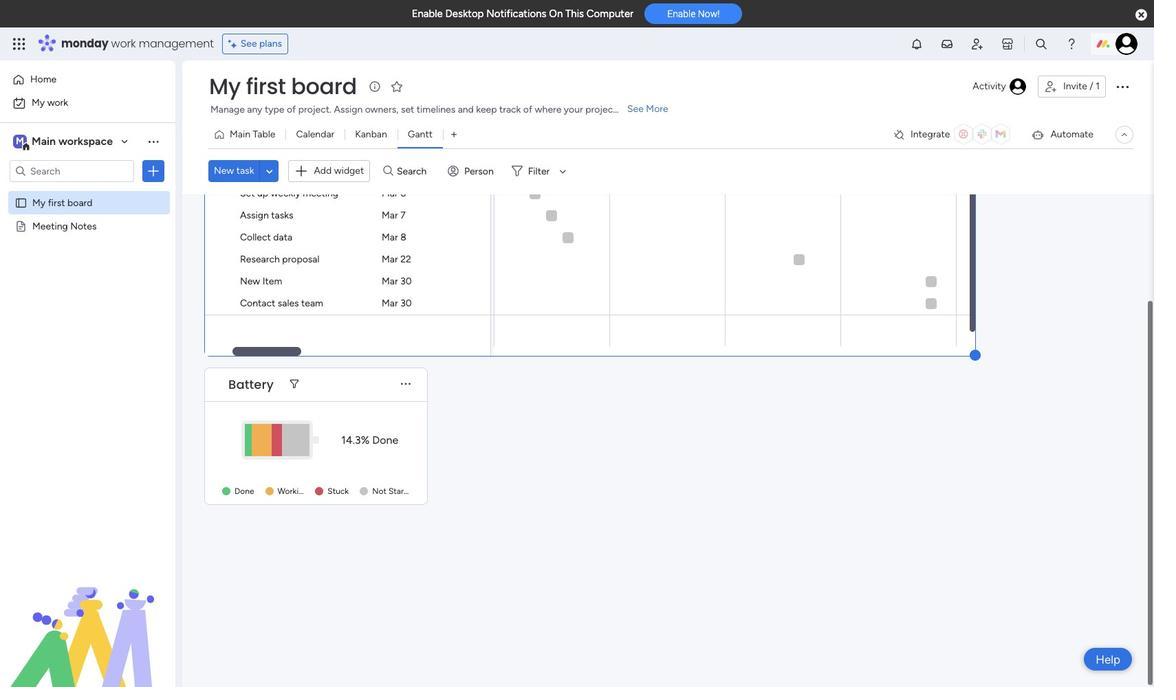 Task type: vqa. For each thing, say whether or not it's contained in the screenshot.
topmost "ASSIGN"
yes



Task type: describe. For each thing, give the bounding box(es) containing it.
it
[[322, 487, 327, 497]]

help image
[[1065, 37, 1079, 51]]

Battery field
[[225, 376, 277, 394]]

computer
[[587, 8, 634, 20]]

assign tasks
[[240, 210, 293, 222]]

manage
[[210, 104, 245, 116]]

help button
[[1084, 649, 1132, 671]]

your
[[564, 104, 583, 116]]

invite
[[1063, 80, 1087, 92]]

see plans button
[[222, 34, 288, 54]]

task
[[236, 165, 254, 177]]

track
[[499, 104, 521, 116]]

help
[[1096, 653, 1121, 667]]

update feed image
[[940, 37, 954, 51]]

enable for enable now!
[[667, 8, 696, 19]]

research
[[240, 254, 280, 266]]

work for monday
[[111, 36, 136, 52]]

1 vertical spatial first
[[48, 197, 65, 208]]

enable now!
[[667, 8, 720, 19]]

kendall parks image
[[1116, 33, 1138, 55]]

started
[[389, 487, 416, 497]]

monday
[[61, 36, 108, 52]]

team
[[301, 298, 323, 310]]

my inside option
[[32, 97, 45, 109]]

meeting notes
[[32, 220, 97, 232]]

home option
[[8, 69, 167, 91]]

mar 22
[[382, 254, 411, 266]]

notifications
[[486, 8, 547, 20]]

kanban
[[355, 129, 387, 140]]

automate
[[1051, 129, 1094, 140]]

new task
[[214, 165, 254, 177]]

data
[[273, 232, 292, 244]]

add
[[314, 165, 332, 177]]

workspace options image
[[147, 135, 160, 148]]

mar 30 for new item
[[382, 276, 412, 288]]

main table button
[[208, 124, 286, 146]]

v2 search image
[[383, 164, 393, 179]]

angle down image
[[266, 166, 273, 177]]

research proposal
[[240, 254, 320, 266]]

see for see more
[[627, 103, 644, 115]]

proposal
[[282, 254, 320, 266]]

keep
[[476, 104, 497, 116]]

list box containing my first board
[[0, 188, 175, 423]]

Search in workspace field
[[29, 163, 115, 179]]

set up weekly meeting
[[240, 188, 339, 199]]

public board image for meeting notes
[[14, 219, 28, 233]]

new item
[[240, 276, 282, 288]]

collapse board header image
[[1119, 129, 1130, 140]]

mar 6
[[382, 188, 406, 199]]

monday marketplace image
[[1001, 37, 1015, 51]]

home link
[[8, 69, 167, 91]]

invite / 1 button
[[1038, 76, 1106, 98]]

1 horizontal spatial assign
[[334, 104, 363, 116]]

22
[[400, 254, 411, 266]]

gantt button
[[397, 124, 443, 146]]

integrate button
[[887, 120, 1020, 149]]

this
[[565, 8, 584, 20]]

meeting
[[32, 220, 68, 232]]

activity
[[973, 80, 1006, 92]]

0 horizontal spatial board
[[67, 197, 92, 208]]

options image
[[147, 164, 160, 178]]

person button
[[442, 160, 502, 182]]

mar for contact sales team
[[382, 298, 398, 310]]

0 horizontal spatial my first board
[[32, 197, 92, 208]]

working
[[278, 487, 308, 497]]

my up manage
[[209, 71, 241, 102]]

on
[[549, 8, 563, 20]]

mar 30 for contact sales team
[[382, 298, 412, 310]]

tasks
[[271, 210, 293, 222]]

monday work management
[[61, 36, 214, 52]]

1 of from the left
[[287, 104, 296, 116]]

and
[[458, 104, 474, 116]]

add widget button
[[289, 160, 370, 182]]

see more link
[[626, 102, 670, 116]]

battery
[[228, 376, 274, 393]]

mar for research proposal
[[382, 254, 398, 266]]

select product image
[[12, 37, 26, 51]]

14.3% done
[[341, 434, 398, 447]]

14.3%
[[341, 434, 370, 447]]

0 horizontal spatial done
[[235, 487, 254, 497]]

collect data
[[240, 232, 292, 244]]

filter
[[528, 166, 550, 177]]

enable now! button
[[645, 4, 743, 24]]

my work
[[32, 97, 68, 109]]

more dots image
[[401, 380, 411, 390]]

notes
[[70, 220, 97, 232]]

8
[[400, 232, 406, 244]]

add widget
[[314, 165, 364, 177]]

invite / 1
[[1063, 80, 1100, 92]]

1 horizontal spatial done
[[372, 434, 398, 447]]

stuck
[[328, 487, 349, 497]]

project
[[586, 104, 617, 116]]

workspace image
[[13, 134, 27, 149]]

mar 7
[[382, 210, 406, 222]]

widget
[[334, 165, 364, 177]]

mar for new item
[[382, 276, 398, 288]]

management
[[139, 36, 214, 52]]



Task type: locate. For each thing, give the bounding box(es) containing it.
new inside battery main content
[[240, 276, 260, 288]]

notifications image
[[910, 37, 924, 51]]

assign right the project.
[[334, 104, 363, 116]]

my first board up meeting notes
[[32, 197, 92, 208]]

timelines
[[417, 104, 456, 116]]

1 vertical spatial done
[[235, 487, 254, 497]]

enable desktop notifications on this computer
[[412, 8, 634, 20]]

0 horizontal spatial assign
[[240, 210, 269, 222]]

2 mar from the top
[[382, 210, 398, 222]]

/
[[1090, 80, 1094, 92]]

mar
[[382, 188, 398, 199], [382, 210, 398, 222], [382, 232, 398, 244], [382, 254, 398, 266], [382, 276, 398, 288], [382, 298, 398, 310]]

0 horizontal spatial main
[[32, 135, 56, 148]]

2 of from the left
[[523, 104, 533, 116]]

2 30 from the top
[[400, 298, 412, 310]]

6 mar from the top
[[382, 298, 398, 310]]

of right track on the left
[[523, 104, 533, 116]]

arrow down image
[[555, 163, 571, 180]]

invite members image
[[971, 37, 984, 51]]

of right 'type'
[[287, 104, 296, 116]]

meeting
[[303, 188, 339, 199]]

done right 14.3%
[[372, 434, 398, 447]]

activity button
[[967, 76, 1032, 98]]

where
[[535, 104, 562, 116]]

new inside button
[[214, 165, 234, 177]]

see left plans
[[241, 38, 257, 50]]

gantt
[[408, 129, 433, 140]]

new for new task
[[214, 165, 234, 177]]

work
[[111, 36, 136, 52], [47, 97, 68, 109]]

0 horizontal spatial see
[[241, 38, 257, 50]]

home
[[30, 74, 57, 85]]

public board image
[[14, 196, 28, 209], [14, 219, 28, 233]]

more
[[646, 103, 668, 115]]

table
[[253, 129, 275, 140]]

1 horizontal spatial first
[[246, 71, 286, 102]]

new left item on the left top of page
[[240, 276, 260, 288]]

workspace selection element
[[13, 133, 115, 151]]

m
[[16, 136, 24, 147]]

1 vertical spatial assign
[[240, 210, 269, 222]]

1 horizontal spatial board
[[291, 71, 357, 102]]

owners,
[[365, 104, 399, 116]]

see left more
[[627, 103, 644, 115]]

6
[[400, 188, 406, 199]]

1 vertical spatial see
[[627, 103, 644, 115]]

new task button
[[208, 160, 260, 182]]

My first board field
[[206, 71, 360, 102]]

0 horizontal spatial work
[[47, 97, 68, 109]]

list box
[[0, 188, 175, 423]]

enable left the desktop
[[412, 8, 443, 20]]

assign up collect
[[240, 210, 269, 222]]

person
[[464, 166, 494, 177]]

done
[[372, 434, 398, 447], [235, 487, 254, 497]]

set
[[240, 188, 255, 199]]

main table
[[230, 129, 275, 140]]

enable left now!
[[667, 8, 696, 19]]

see plans
[[241, 38, 282, 50]]

1 vertical spatial board
[[67, 197, 92, 208]]

first up 'type'
[[246, 71, 286, 102]]

now!
[[698, 8, 720, 19]]

my work option
[[8, 92, 167, 114]]

1 horizontal spatial of
[[523, 104, 533, 116]]

work inside option
[[47, 97, 68, 109]]

1 horizontal spatial enable
[[667, 8, 696, 19]]

my down home
[[32, 97, 45, 109]]

work for my
[[47, 97, 68, 109]]

new for new item
[[240, 276, 260, 288]]

contact sales team
[[240, 298, 323, 310]]

Search field
[[393, 162, 435, 181]]

public board image for my first board
[[14, 196, 28, 209]]

add to favorites image
[[390, 79, 404, 93]]

0 horizontal spatial new
[[214, 165, 234, 177]]

not
[[372, 487, 387, 497]]

main workspace
[[32, 135, 113, 148]]

1 vertical spatial public board image
[[14, 219, 28, 233]]

filter button
[[506, 160, 571, 182]]

new
[[214, 165, 234, 177], [240, 276, 260, 288]]

assign
[[334, 104, 363, 116], [240, 210, 269, 222]]

1 vertical spatial new
[[240, 276, 260, 288]]

main inside workspace selection element
[[32, 135, 56, 148]]

my work link
[[8, 92, 167, 114]]

0 vertical spatial mar 30
[[382, 276, 412, 288]]

public board image left "meeting"
[[14, 219, 28, 233]]

0 vertical spatial 30
[[400, 276, 412, 288]]

1 public board image from the top
[[14, 196, 28, 209]]

4 mar from the top
[[382, 254, 398, 266]]

1 vertical spatial mar 30
[[382, 298, 412, 310]]

enable inside button
[[667, 8, 696, 19]]

1 vertical spatial 30
[[400, 298, 412, 310]]

automate button
[[1026, 124, 1099, 146]]

item
[[263, 276, 282, 288]]

main left table
[[230, 129, 250, 140]]

1 vertical spatial work
[[47, 97, 68, 109]]

1 horizontal spatial work
[[111, 36, 136, 52]]

first up "meeting"
[[48, 197, 65, 208]]

see inside button
[[241, 38, 257, 50]]

0 horizontal spatial first
[[48, 197, 65, 208]]

1
[[1096, 80, 1100, 92]]

set
[[401, 104, 414, 116]]

any
[[247, 104, 262, 116]]

my inside list box
[[32, 197, 46, 208]]

enable for enable desktop notifications on this computer
[[412, 8, 443, 20]]

1 mar 30 from the top
[[382, 276, 412, 288]]

option
[[0, 190, 175, 193]]

up
[[257, 188, 268, 199]]

board up "notes"
[[67, 197, 92, 208]]

0 vertical spatial new
[[214, 165, 234, 177]]

0 vertical spatial board
[[291, 71, 357, 102]]

1 mar from the top
[[382, 188, 398, 199]]

0 vertical spatial public board image
[[14, 196, 28, 209]]

working on it
[[278, 487, 327, 497]]

5 mar from the top
[[382, 276, 398, 288]]

on
[[310, 487, 320, 497]]

0 horizontal spatial enable
[[412, 8, 443, 20]]

board
[[291, 71, 357, 102], [67, 197, 92, 208]]

kanban button
[[345, 124, 397, 146]]

main for main table
[[230, 129, 250, 140]]

desktop
[[445, 8, 484, 20]]

1 horizontal spatial main
[[230, 129, 250, 140]]

30 for contact sales team
[[400, 298, 412, 310]]

0 vertical spatial see
[[241, 38, 257, 50]]

dapulse close image
[[1136, 8, 1147, 22]]

mar 30
[[382, 276, 412, 288], [382, 298, 412, 310]]

enable
[[412, 8, 443, 20], [667, 8, 696, 19]]

assign inside battery main content
[[240, 210, 269, 222]]

integrate
[[911, 129, 950, 140]]

lottie animation image
[[0, 549, 175, 688]]

my up "meeting"
[[32, 197, 46, 208]]

plans
[[259, 38, 282, 50]]

weekly
[[271, 188, 301, 199]]

7
[[400, 210, 406, 222]]

options image
[[1114, 78, 1131, 95]]

1 horizontal spatial see
[[627, 103, 644, 115]]

of
[[287, 104, 296, 116], [523, 104, 533, 116]]

mar for collect data
[[382, 232, 398, 244]]

not started
[[372, 487, 416, 497]]

0 vertical spatial done
[[372, 434, 398, 447]]

main inside button
[[230, 129, 250, 140]]

battery main content
[[182, 60, 1154, 688]]

30 for new item
[[400, 276, 412, 288]]

2 public board image from the top
[[14, 219, 28, 233]]

my
[[209, 71, 241, 102], [32, 97, 45, 109], [32, 197, 46, 208]]

board up the project.
[[291, 71, 357, 102]]

type
[[265, 104, 284, 116]]

first
[[246, 71, 286, 102], [48, 197, 65, 208]]

work right monday
[[111, 36, 136, 52]]

project.
[[298, 104, 332, 116]]

add view image
[[451, 130, 457, 140]]

0 vertical spatial first
[[246, 71, 286, 102]]

see
[[241, 38, 257, 50], [627, 103, 644, 115]]

0 vertical spatial my first board
[[209, 71, 357, 102]]

main right the workspace icon
[[32, 135, 56, 148]]

public board image down the workspace icon
[[14, 196, 28, 209]]

mar for assign tasks
[[382, 210, 398, 222]]

mar for set up weekly meeting
[[382, 188, 398, 199]]

manage any type of project. assign owners, set timelines and keep track of where your project stands.
[[210, 104, 650, 116]]

lottie animation element
[[0, 549, 175, 688]]

main for main workspace
[[32, 135, 56, 148]]

stands.
[[619, 104, 650, 116]]

2 mar 30 from the top
[[382, 298, 412, 310]]

contact
[[240, 298, 275, 310]]

0 vertical spatial work
[[111, 36, 136, 52]]

1 horizontal spatial new
[[240, 276, 260, 288]]

mar 8
[[382, 232, 406, 244]]

1 horizontal spatial my first board
[[209, 71, 357, 102]]

my first board up 'type'
[[209, 71, 357, 102]]

see for see plans
[[241, 38, 257, 50]]

done left working
[[235, 487, 254, 497]]

1 30 from the top
[[400, 276, 412, 288]]

0 vertical spatial assign
[[334, 104, 363, 116]]

1 vertical spatial my first board
[[32, 197, 92, 208]]

search everything image
[[1035, 37, 1048, 51]]

show board description image
[[366, 80, 383, 94]]

work down home
[[47, 97, 68, 109]]

new left task
[[214, 165, 234, 177]]

3 mar from the top
[[382, 232, 398, 244]]

0 horizontal spatial of
[[287, 104, 296, 116]]

collect
[[240, 232, 271, 244]]

calendar
[[296, 129, 335, 140]]



